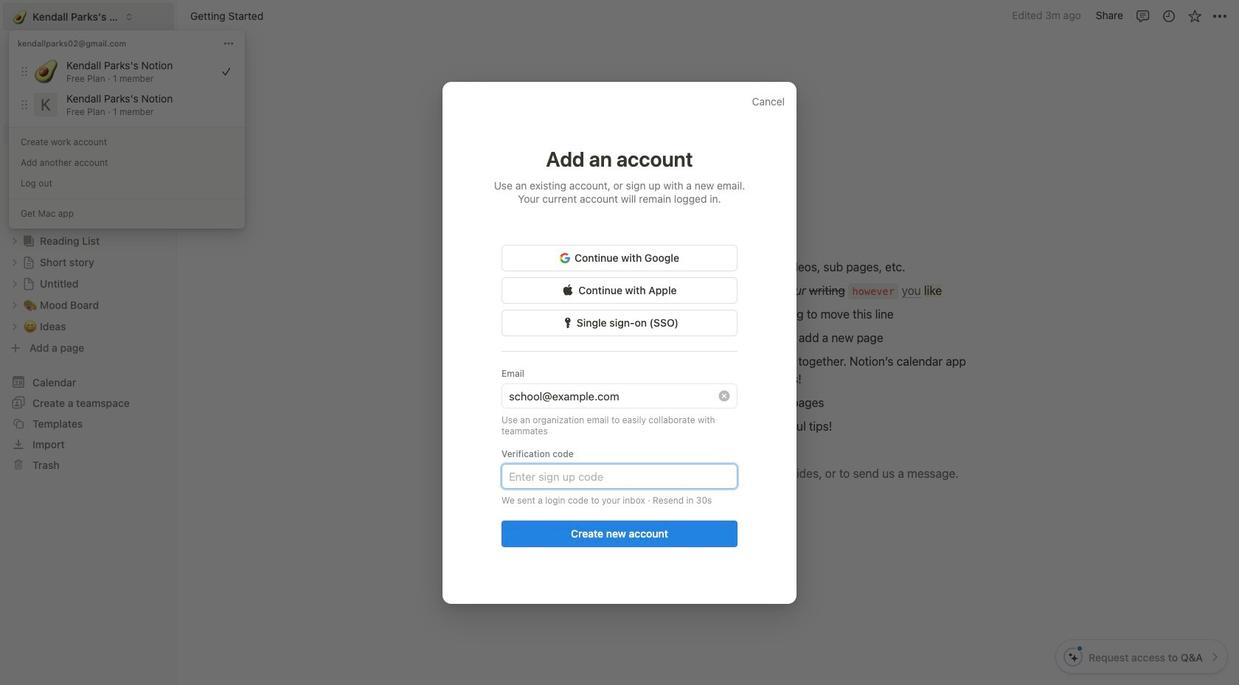 Task type: vqa. For each thing, say whether or not it's contained in the screenshot.
Updates Image
yes



Task type: describe. For each thing, give the bounding box(es) containing it.
updates image
[[1162, 8, 1177, 23]]

🥑 image
[[34, 57, 58, 88]]

comments image
[[1136, 8, 1151, 23]]



Task type: locate. For each thing, give the bounding box(es) containing it.
favorite image
[[1188, 8, 1203, 23]]

🥑 image
[[13, 8, 27, 26]]

Enter sign up code text field
[[509, 467, 731, 486]]

k image
[[34, 93, 58, 117]]

Enter your email address... email field
[[509, 387, 716, 406]]



